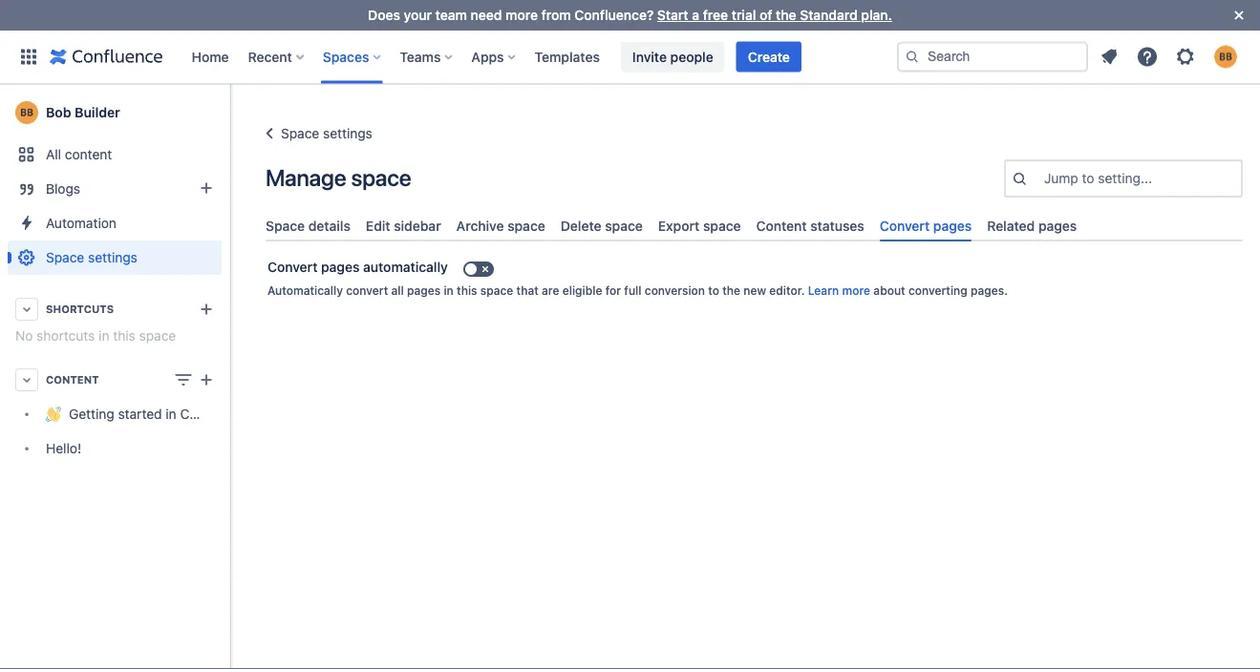 Task type: describe. For each thing, give the bounding box(es) containing it.
appswitcher icon image
[[17, 45, 40, 68]]

for
[[606, 284, 621, 297]]

content
[[65, 147, 112, 162]]

apps button
[[466, 42, 523, 72]]

hello!
[[46, 441, 81, 457]]

related pages
[[987, 218, 1077, 234]]

jump
[[1044, 171, 1079, 186]]

0 vertical spatial space
[[281, 126, 319, 141]]

export space
[[658, 218, 741, 234]]

settings inside space 'element'
[[88, 250, 137, 266]]

archive space
[[456, 218, 545, 234]]

invite
[[632, 49, 667, 64]]

free
[[703, 7, 728, 23]]

space inside 'element'
[[139, 328, 176, 344]]

0 vertical spatial space settings link
[[258, 122, 372, 145]]

start
[[657, 7, 689, 23]]

0 vertical spatial this
[[457, 284, 477, 297]]

templates link
[[529, 42, 606, 72]]

from
[[541, 7, 571, 23]]

all content
[[46, 147, 112, 162]]

search image
[[905, 49, 920, 64]]

bob
[[46, 105, 71, 120]]

plan.
[[861, 7, 892, 23]]

export
[[658, 218, 700, 234]]

automation link
[[8, 206, 222, 241]]

pages for convert pages automatically
[[321, 260, 360, 275]]

delete space
[[561, 218, 643, 234]]

content for content statuses
[[756, 218, 807, 234]]

learn
[[808, 284, 839, 297]]

archive
[[456, 218, 504, 234]]

automatically
[[268, 284, 343, 297]]

learn more link
[[808, 284, 870, 297]]

banner containing home
[[0, 30, 1260, 84]]

start a free trial of the standard plan. link
[[657, 7, 892, 23]]

no
[[15, 328, 33, 344]]

confluence?
[[575, 7, 654, 23]]

getting started in confluence link
[[8, 397, 251, 432]]

0 vertical spatial space settings
[[281, 126, 372, 141]]

pages for related pages
[[1039, 218, 1077, 234]]

0 vertical spatial settings
[[323, 126, 372, 141]]

blogs link
[[8, 172, 222, 206]]

notification icon image
[[1098, 45, 1121, 68]]

0 vertical spatial in
[[444, 284, 454, 297]]

started
[[118, 407, 162, 422]]

builder
[[75, 105, 120, 120]]

in for no shortcuts in this space
[[99, 328, 109, 344]]

collapse sidebar image
[[208, 94, 250, 132]]

in for getting started in confluence
[[166, 407, 176, 422]]

Search settings text field
[[1044, 169, 1048, 188]]

automation
[[46, 215, 116, 231]]

delete space link
[[553, 210, 651, 242]]

all content link
[[8, 138, 222, 172]]

full
[[624, 284, 642, 297]]

0 horizontal spatial to
[[708, 284, 719, 297]]

all
[[46, 147, 61, 162]]

manage
[[266, 164, 346, 191]]

your
[[404, 7, 432, 23]]

content for content
[[46, 374, 99, 386]]

space details link
[[258, 210, 358, 242]]

jump to setting...
[[1044, 171, 1152, 186]]

space element
[[0, 84, 251, 670]]

content statuses link
[[749, 210, 872, 242]]

spaces button
[[317, 42, 388, 72]]

space inside 'element'
[[46, 250, 84, 266]]

of
[[760, 7, 772, 23]]

convert for convert pages
[[880, 218, 930, 234]]

related
[[987, 218, 1035, 234]]

delete
[[561, 218, 602, 234]]

teams
[[400, 49, 441, 64]]

1 vertical spatial the
[[723, 284, 741, 297]]

pages for convert pages
[[933, 218, 972, 234]]

home
[[192, 49, 229, 64]]

apps
[[471, 49, 504, 64]]

convert
[[346, 284, 388, 297]]

templates
[[535, 49, 600, 64]]

recent
[[248, 49, 292, 64]]

this inside space 'element'
[[113, 328, 135, 344]]

team
[[435, 7, 467, 23]]

tab list containing space details
[[258, 210, 1251, 242]]

bob builder
[[46, 105, 120, 120]]

space settings inside space 'element'
[[46, 250, 137, 266]]

a
[[692, 7, 699, 23]]



Task type: vqa. For each thing, say whether or not it's contained in the screenshot.
Does
yes



Task type: locate. For each thing, give the bounding box(es) containing it.
0 vertical spatial to
[[1082, 171, 1095, 186]]

close image
[[1228, 4, 1251, 27]]

the left new
[[723, 284, 741, 297]]

1 horizontal spatial to
[[1082, 171, 1095, 186]]

0 vertical spatial convert
[[880, 218, 930, 234]]

convert pages automatically
[[268, 260, 448, 275]]

in down shortcuts dropdown button
[[99, 328, 109, 344]]

about
[[874, 284, 905, 297]]

0 vertical spatial the
[[776, 7, 796, 23]]

the right of
[[776, 7, 796, 23]]

tree
[[8, 397, 251, 466]]

0 horizontal spatial settings
[[88, 250, 137, 266]]

this left that
[[457, 284, 477, 297]]

content up getting
[[46, 374, 99, 386]]

1 horizontal spatial content
[[756, 218, 807, 234]]

0 horizontal spatial the
[[723, 284, 741, 297]]

2 vertical spatial space
[[46, 250, 84, 266]]

related pages link
[[980, 210, 1085, 242]]

space down automation
[[46, 250, 84, 266]]

to right the conversion
[[708, 284, 719, 297]]

new
[[744, 284, 766, 297]]

in
[[444, 284, 454, 297], [99, 328, 109, 344], [166, 407, 176, 422]]

convert inside "link"
[[880, 218, 930, 234]]

space right delete
[[605, 218, 643, 234]]

getting started in confluence
[[69, 407, 251, 422]]

space settings link
[[258, 122, 372, 145], [8, 241, 222, 275]]

0 horizontal spatial space settings link
[[8, 241, 222, 275]]

edit
[[366, 218, 390, 234]]

people
[[670, 49, 713, 64]]

invite people button
[[621, 42, 725, 72]]

are
[[542, 284, 559, 297]]

convert pages link
[[872, 210, 980, 242]]

convert
[[880, 218, 930, 234], [268, 260, 318, 275]]

0 horizontal spatial more
[[506, 7, 538, 23]]

manage space
[[266, 164, 411, 191]]

edit sidebar
[[366, 218, 441, 234]]

content button
[[8, 363, 222, 397]]

space up manage
[[281, 126, 319, 141]]

content inside tab list
[[756, 218, 807, 234]]

space details
[[266, 218, 351, 234]]

convert up about
[[880, 218, 930, 234]]

all
[[391, 284, 404, 297]]

0 horizontal spatial space settings
[[46, 250, 137, 266]]

space settings down automation
[[46, 250, 137, 266]]

space settings link up manage
[[258, 122, 372, 145]]

0 horizontal spatial this
[[113, 328, 135, 344]]

trial
[[732, 7, 756, 23]]

1 horizontal spatial settings
[[323, 126, 372, 141]]

1 vertical spatial content
[[46, 374, 99, 386]]

change view image
[[172, 369, 195, 392]]

space settings
[[281, 126, 372, 141], [46, 250, 137, 266]]

space for delete space
[[605, 218, 643, 234]]

in down the "automatically"
[[444, 284, 454, 297]]

content left statuses
[[756, 218, 807, 234]]

edit sidebar link
[[358, 210, 449, 242]]

convert pages
[[880, 218, 972, 234]]

spaces
[[323, 49, 369, 64]]

1 vertical spatial this
[[113, 328, 135, 344]]

in inside getting started in confluence link
[[166, 407, 176, 422]]

invite people
[[632, 49, 713, 64]]

bob builder link
[[8, 94, 222, 132]]

export space link
[[651, 210, 749, 242]]

banner
[[0, 30, 1260, 84]]

space down shortcuts dropdown button
[[139, 328, 176, 344]]

more
[[506, 7, 538, 23], [842, 284, 870, 297]]

standard
[[800, 7, 858, 23]]

1 vertical spatial settings
[[88, 250, 137, 266]]

1 vertical spatial space settings link
[[8, 241, 222, 275]]

1 horizontal spatial the
[[776, 7, 796, 23]]

1 horizontal spatial convert
[[880, 218, 930, 234]]

tree containing getting started in confluence
[[8, 397, 251, 466]]

shortcuts button
[[8, 292, 222, 327]]

settings icon image
[[1174, 45, 1197, 68]]

space
[[351, 164, 411, 191], [508, 218, 545, 234], [605, 218, 643, 234], [703, 218, 741, 234], [480, 284, 513, 297], [139, 328, 176, 344]]

confluence image
[[50, 45, 163, 68], [50, 45, 163, 68]]

pages left related
[[933, 218, 972, 234]]

archive space link
[[449, 210, 553, 242]]

0 horizontal spatial content
[[46, 374, 99, 386]]

1 horizontal spatial in
[[166, 407, 176, 422]]

space up edit
[[351, 164, 411, 191]]

1 vertical spatial in
[[99, 328, 109, 344]]

in right started
[[166, 407, 176, 422]]

to
[[1082, 171, 1095, 186], [708, 284, 719, 297]]

1 vertical spatial to
[[708, 284, 719, 297]]

shortcuts
[[36, 328, 95, 344]]

settings up 'manage space'
[[323, 126, 372, 141]]

does your team need more from confluence? start a free trial of the standard plan.
[[368, 7, 892, 23]]

2 horizontal spatial in
[[444, 284, 454, 297]]

1 horizontal spatial more
[[842, 284, 870, 297]]

details
[[308, 218, 351, 234]]

1 vertical spatial more
[[842, 284, 870, 297]]

shortcuts
[[46, 303, 114, 316]]

create link
[[736, 42, 801, 72]]

that
[[517, 284, 539, 297]]

pages.
[[971, 284, 1008, 297]]

pages
[[933, 218, 972, 234], [1039, 218, 1077, 234], [321, 260, 360, 275], [407, 284, 441, 297]]

teams button
[[394, 42, 460, 72]]

pages right related
[[1039, 218, 1077, 234]]

2 vertical spatial in
[[166, 407, 176, 422]]

this
[[457, 284, 477, 297], [113, 328, 135, 344]]

1 vertical spatial space
[[266, 218, 305, 234]]

space right archive
[[508, 218, 545, 234]]

setting...
[[1098, 171, 1152, 186]]

converting
[[909, 284, 968, 297]]

does
[[368, 7, 400, 23]]

automatically
[[363, 260, 448, 275]]

space for manage space
[[351, 164, 411, 191]]

need
[[471, 7, 502, 23]]

settings down automation link
[[88, 250, 137, 266]]

global element
[[11, 30, 897, 84]]

eligible
[[563, 284, 602, 297]]

no shortcuts in this space
[[15, 328, 176, 344]]

home link
[[186, 42, 235, 72]]

editor.
[[769, 284, 805, 297]]

content inside 'dropdown button'
[[46, 374, 99, 386]]

0 horizontal spatial convert
[[268, 260, 318, 275]]

1 horizontal spatial space settings
[[281, 126, 372, 141]]

more left from
[[506, 7, 538, 23]]

help icon image
[[1136, 45, 1159, 68]]

add shortcut image
[[195, 298, 218, 321]]

blogs
[[46, 181, 80, 197]]

space right the export
[[703, 218, 741, 234]]

this down shortcuts dropdown button
[[113, 328, 135, 344]]

1 vertical spatial convert
[[268, 260, 318, 275]]

automatically convert all pages in this space that are eligible for full conversion to the new editor. learn more about converting pages.
[[268, 284, 1008, 297]]

1 vertical spatial space settings
[[46, 250, 137, 266]]

space
[[281, 126, 319, 141], [266, 218, 305, 234], [46, 250, 84, 266]]

convert for convert pages automatically
[[268, 260, 318, 275]]

sidebar
[[394, 218, 441, 234]]

convert up automatically in the top of the page
[[268, 260, 318, 275]]

1 horizontal spatial this
[[457, 284, 477, 297]]

space settings link down automation
[[8, 241, 222, 275]]

pages up convert
[[321, 260, 360, 275]]

space left details
[[266, 218, 305, 234]]

content statuses
[[756, 218, 864, 234]]

statuses
[[810, 218, 864, 234]]

create a blog image
[[195, 177, 218, 200]]

settings
[[323, 126, 372, 141], [88, 250, 137, 266]]

recent button
[[242, 42, 311, 72]]

0 vertical spatial content
[[756, 218, 807, 234]]

space inside "link"
[[266, 218, 305, 234]]

pages inside "link"
[[933, 218, 972, 234]]

space left that
[[480, 284, 513, 297]]

space for archive space
[[508, 218, 545, 234]]

pages right all
[[407, 284, 441, 297]]

create a page image
[[195, 369, 218, 392]]

more right learn
[[842, 284, 870, 297]]

to right jump at right top
[[1082, 171, 1095, 186]]

the
[[776, 7, 796, 23], [723, 284, 741, 297]]

space settings up 'manage space'
[[281, 126, 372, 141]]

hello! link
[[8, 432, 222, 466]]

0 horizontal spatial in
[[99, 328, 109, 344]]

1 horizontal spatial space settings link
[[258, 122, 372, 145]]

0 vertical spatial more
[[506, 7, 538, 23]]

tab list
[[258, 210, 1251, 242]]

conversion
[[645, 284, 705, 297]]

your profile and preferences image
[[1214, 45, 1237, 68]]

space for export space
[[703, 218, 741, 234]]

confluence
[[180, 407, 251, 422]]

getting
[[69, 407, 114, 422]]

tree inside space 'element'
[[8, 397, 251, 466]]

Search field
[[897, 42, 1088, 72]]



